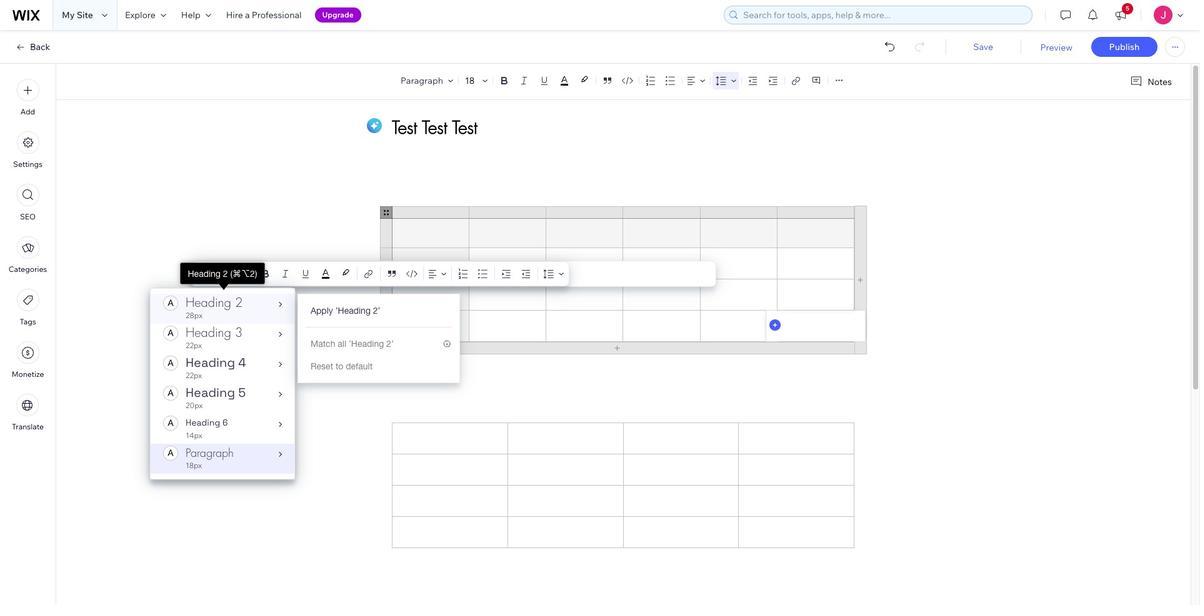 Task type: vqa. For each thing, say whether or not it's contained in the screenshot.
5 inside button
yes



Task type: describe. For each thing, give the bounding box(es) containing it.
14px
[[186, 431, 202, 440]]

settings
[[13, 159, 42, 169]]

professional
[[252, 9, 302, 21]]

Search for tools, apps, help & more... field
[[739, 6, 1028, 24]]

notes button
[[1125, 73, 1176, 90]]

seo
[[20, 212, 36, 221]]

hire a professional
[[226, 9, 302, 21]]

paragraph for top paragraph button
[[401, 75, 443, 86]]

group image for heading 5
[[163, 385, 178, 400]]

explore
[[125, 9, 156, 21]]

add
[[21, 107, 35, 116]]

publish
[[1109, 41, 1140, 53]]

save button
[[958, 41, 1008, 53]]

default
[[346, 361, 373, 371]]

seo button
[[17, 184, 39, 221]]

09 icons / 05 xlarge48 / 07 arrow / 01 arrow right image for 4
[[279, 362, 282, 367]]

match
[[311, 339, 335, 349]]

back
[[30, 41, 50, 53]]

09 icons / 05 xlarge48 / 07 arrow / 01 arrow right image for 6
[[279, 422, 282, 427]]

20px
[[186, 401, 203, 410]]

heading for heading 3
[[186, 324, 231, 341]]

1 vertical spatial 'heading
[[349, 339, 384, 349]]

2
[[235, 294, 243, 311]]

heading for heading 5
[[186, 384, 235, 401]]

monetize button
[[12, 341, 44, 379]]

Add a Catchy Title text field
[[392, 116, 840, 139]]

group image for heading 3
[[163, 325, 178, 340]]

1 vertical spatial paragraph button
[[194, 265, 251, 283]]

group image for heading 6
[[163, 415, 178, 430]]

help button
[[174, 0, 219, 30]]

group image for paragraph
[[163, 445, 178, 460]]

22px for heading 3
[[186, 341, 202, 350]]

6
[[222, 417, 228, 428]]

09 icons / 05 xlarge48 / 07 arrow / 01 arrow right image for 2
[[279, 302, 282, 307]]

site
[[77, 9, 93, 21]]

2 vertical spatial paragraph
[[186, 446, 234, 460]]

tags
[[20, 317, 36, 326]]

1 vertical spatial 2'
[[386, 339, 394, 349]]

group image for heading 2
[[163, 295, 178, 310]]

to
[[336, 361, 343, 371]]

0 horizontal spatial 2'
[[373, 306, 380, 316]]

my site
[[62, 9, 93, 21]]

menu containing add
[[0, 71, 56, 439]]

back button
[[15, 41, 50, 53]]

28px
[[186, 311, 202, 320]]



Task type: locate. For each thing, give the bounding box(es) containing it.
heading
[[186, 294, 231, 311], [186, 324, 231, 341], [186, 354, 235, 371], [186, 384, 235, 401], [186, 417, 220, 428]]

heading for heading 2
[[186, 294, 231, 311]]

0 vertical spatial group image
[[163, 325, 178, 340]]

heading 6
[[186, 417, 228, 428]]

upgrade
[[322, 10, 354, 19]]

3 group image from the top
[[163, 385, 178, 400]]

settings button
[[13, 131, 42, 169]]

0 vertical spatial paragraph
[[401, 75, 443, 86]]

Font Size field
[[464, 74, 477, 87]]

monetize
[[12, 369, 44, 379]]

heading left 2
[[186, 294, 231, 311]]

paragraph up heading 2
[[196, 268, 239, 279]]

09 icons / 05 xlarge48 / 07 arrow / 01 arrow right image for 3
[[279, 332, 282, 337]]

2 09 icons / 05 xlarge48 / 07 arrow / 01 arrow right image from the top
[[279, 332, 282, 337]]

heading 4
[[186, 354, 246, 371]]

translate button
[[12, 394, 44, 431]]

apply 'heading 2'
[[311, 306, 380, 316]]

heading 3
[[186, 324, 243, 341]]

add button
[[17, 79, 39, 116]]

heading up 14px
[[186, 417, 220, 428]]

1 vertical spatial group image
[[163, 355, 178, 370]]

group image left "heading 5"
[[163, 385, 178, 400]]

5 09 icons / 05 xlarge48 / 07 arrow / 01 arrow right image from the top
[[279, 422, 282, 427]]

tags button
[[17, 289, 39, 326]]

0 vertical spatial 22px
[[186, 341, 202, 350]]

09 icons / 05 xlarge48 / 07 arrow / 01 arrow right image for 5
[[279, 392, 282, 397]]

2 group image from the top
[[163, 355, 178, 370]]

publish button
[[1091, 37, 1158, 57]]

a
[[245, 9, 250, 21]]

2' up match all 'heading 2'
[[373, 306, 380, 316]]

2 vertical spatial group image
[[163, 385, 178, 400]]

paragraph button left the font size field
[[398, 72, 456, 89]]

4 09 icons / 05 xlarge48 / 07 arrow / 01 arrow right image from the top
[[279, 392, 282, 397]]

categories
[[9, 264, 47, 274]]

5 down 4
[[238, 384, 246, 401]]

0 vertical spatial 5
[[1126, 4, 1129, 13]]

apply
[[311, 306, 333, 316]]

small plus image
[[769, 319, 781, 331]]

0 vertical spatial 'heading
[[335, 306, 371, 316]]

3 group image from the top
[[163, 445, 178, 460]]

3 heading from the top
[[186, 354, 235, 371]]

'heading up default
[[349, 339, 384, 349]]

'heading right apply
[[335, 306, 371, 316]]

3
[[235, 324, 243, 341]]

heading down heading 3
[[186, 354, 235, 371]]

2 heading from the top
[[186, 324, 231, 341]]

paragraph for bottom paragraph button
[[196, 268, 239, 279]]

group image left heading 3
[[163, 325, 178, 340]]

all
[[338, 339, 346, 349]]

1 vertical spatial 22px
[[186, 371, 202, 380]]

1 horizontal spatial paragraph button
[[398, 72, 456, 89]]

translate
[[12, 422, 44, 431]]

4 heading from the top
[[186, 384, 235, 401]]

heading 5
[[186, 384, 246, 401]]

1 group image from the top
[[163, 325, 178, 340]]

22px
[[186, 341, 202, 350], [186, 371, 202, 380]]

reset
[[311, 361, 333, 371]]

5 inside button
[[1126, 4, 1129, 13]]

3 09 icons / 05 xlarge48 / 07 arrow / 01 arrow right image from the top
[[279, 362, 282, 367]]

1 vertical spatial group image
[[163, 415, 178, 430]]

0 horizontal spatial paragraph button
[[194, 265, 251, 283]]

1 vertical spatial 5
[[238, 384, 246, 401]]

22px for heading 4
[[186, 371, 202, 380]]

1 group image from the top
[[163, 295, 178, 310]]

heading for heading 6
[[186, 417, 220, 428]]

paragraph
[[401, 75, 443, 86], [196, 268, 239, 279], [186, 446, 234, 460]]

preview
[[1040, 42, 1073, 53]]

5 heading from the top
[[186, 417, 220, 428]]

22px up heading 4
[[186, 341, 202, 350]]

small plus button
[[769, 319, 781, 331]]

1 22px from the top
[[186, 341, 202, 350]]

4
[[238, 354, 246, 371]]

upgrade button
[[315, 8, 361, 23]]

0 horizontal spatial 5
[[238, 384, 246, 401]]

group image for heading 4
[[163, 355, 178, 370]]

preview button
[[1040, 42, 1073, 53]]

2' right 'all' at the bottom of page
[[386, 339, 394, 349]]

6 09 icons / 05 xlarge48 / 07 arrow / 01 arrow right image from the top
[[279, 452, 282, 457]]

menu
[[0, 71, 56, 439]]

5 up publish button
[[1126, 4, 1129, 13]]

heading 2
[[186, 294, 243, 311]]

1 heading from the top
[[186, 294, 231, 311]]

paragraph button up heading 2
[[194, 265, 251, 283]]

group image left heading 4
[[163, 355, 178, 370]]

'heading
[[335, 306, 371, 316], [349, 339, 384, 349]]

heading down 28px
[[186, 324, 231, 341]]

reset to default
[[311, 361, 373, 371]]

0 vertical spatial group image
[[163, 295, 178, 310]]

heading up heading 6
[[186, 384, 235, 401]]

paragraph left the font size field
[[401, 75, 443, 86]]

2 vertical spatial group image
[[163, 445, 178, 460]]

0 vertical spatial 2'
[[373, 306, 380, 316]]

paragraph button
[[398, 72, 456, 89], [194, 265, 251, 283]]

09 icons / 05 xlarge48 / 07 arrow / 01 arrow right image
[[279, 302, 282, 307], [279, 332, 282, 337], [279, 362, 282, 367], [279, 392, 282, 397], [279, 422, 282, 427], [279, 452, 282, 457]]

group image
[[163, 325, 178, 340], [163, 355, 178, 370], [163, 385, 178, 400]]

paragraph up 18px
[[186, 446, 234, 460]]

hire
[[226, 9, 243, 21]]

help
[[181, 9, 200, 21]]

heading for heading 4
[[186, 354, 235, 371]]

1 09 icons / 05 xlarge48 / 07 arrow / 01 arrow right image from the top
[[279, 302, 282, 307]]

2'
[[373, 306, 380, 316], [386, 339, 394, 349]]

18px
[[186, 461, 202, 470]]

2 group image from the top
[[163, 415, 178, 430]]

save
[[973, 41, 993, 53]]

1 horizontal spatial 5
[[1126, 4, 1129, 13]]

group image
[[163, 295, 178, 310], [163, 415, 178, 430], [163, 445, 178, 460]]

1 horizontal spatial 2'
[[386, 339, 394, 349]]

hire a professional link
[[219, 0, 309, 30]]

1 vertical spatial paragraph
[[196, 268, 239, 279]]

5
[[1126, 4, 1129, 13], [238, 384, 246, 401]]

2 22px from the top
[[186, 371, 202, 380]]

5 button
[[1107, 0, 1134, 30]]

0 vertical spatial paragraph button
[[398, 72, 456, 89]]

match all 'heading 2'
[[311, 339, 394, 349]]

notes
[[1148, 76, 1172, 87]]

22px up "heading 5"
[[186, 371, 202, 380]]

my
[[62, 9, 75, 21]]

categories button
[[9, 236, 47, 274]]



